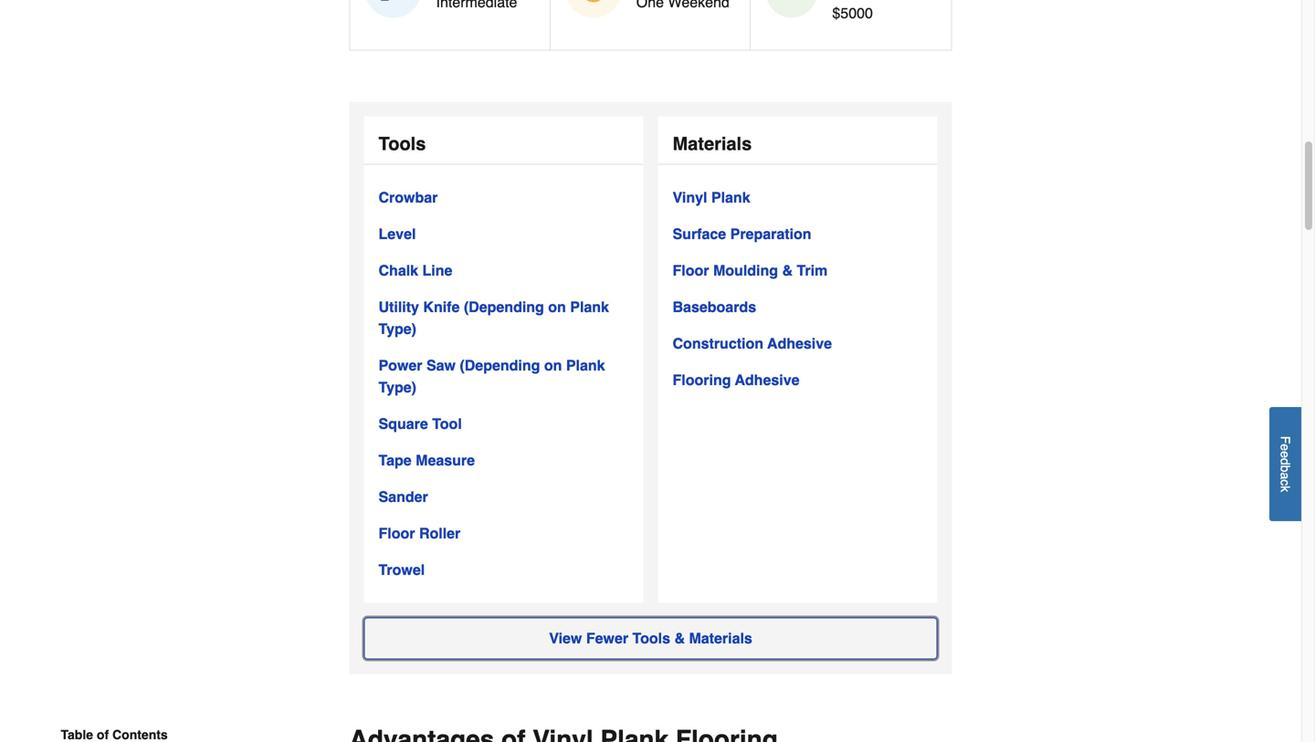 Task type: describe. For each thing, give the bounding box(es) containing it.
2 e from the top
[[1279, 451, 1293, 458]]

crowbar
[[379, 189, 438, 206]]

power saw (depending on plank type) link
[[379, 355, 629, 399]]

chalk line
[[379, 262, 453, 279]]

plank for power saw (depending on plank type)
[[566, 357, 605, 374]]

construction
[[673, 335, 764, 352]]

f e e d b a c k
[[1279, 436, 1293, 493]]

type) for power saw (depending on plank type)
[[379, 379, 417, 396]]

knife
[[423, 299, 460, 316]]

tape measure link
[[379, 450, 475, 472]]

type) for utility knife (depending on plank type)
[[379, 321, 417, 338]]

0 vertical spatial plank
[[712, 189, 751, 206]]

f e e d b a c k button
[[1270, 407, 1302, 522]]

floor for floor moulding & trim
[[673, 262, 710, 279]]

a
[[1279, 473, 1293, 480]]

fewer
[[586, 631, 629, 648]]

view fewer tools & materials
[[549, 631, 753, 648]]

b
[[1279, 466, 1293, 473]]

construction adhesive
[[673, 335, 832, 352]]

chalk line link
[[379, 260, 453, 282]]

(depending for saw
[[460, 357, 540, 374]]

construction adhesive link
[[673, 333, 832, 355]]

trowel
[[379, 562, 425, 579]]

surface preparation
[[673, 226, 812, 243]]

preparation
[[731, 226, 812, 243]]

vinyl plank link
[[673, 187, 751, 209]]

sander link
[[379, 487, 428, 509]]

baseboards link
[[673, 297, 757, 319]]

surface
[[673, 226, 727, 243]]

line
[[423, 262, 453, 279]]

square tool link
[[379, 414, 462, 436]]

history image
[[581, 0, 607, 2]]

view
[[549, 631, 582, 648]]

floor roller link
[[379, 523, 461, 545]]



Task type: locate. For each thing, give the bounding box(es) containing it.
plank for utility knife (depending on plank type)
[[570, 299, 609, 316]]

adhesive down construction adhesive link
[[735, 372, 800, 389]]

tools image
[[381, 0, 406, 2]]

0 vertical spatial tools
[[379, 134, 426, 155]]

floor for floor roller
[[379, 526, 415, 542]]

floor up trowel
[[379, 526, 415, 542]]

0 vertical spatial &
[[783, 262, 793, 279]]

moulding
[[714, 262, 779, 279]]

floor roller
[[379, 526, 461, 542]]

(depending inside utility knife (depending on plank type)
[[464, 299, 544, 316]]

sander
[[379, 489, 428, 506]]

floor moulding & trim link
[[673, 260, 828, 282]]

roller
[[419, 526, 461, 542]]

1 vertical spatial materials
[[689, 631, 753, 648]]

e up d
[[1279, 444, 1293, 451]]

vinyl
[[673, 189, 708, 206]]

1 horizontal spatial tools
[[633, 631, 671, 648]]

trowel link
[[379, 560, 425, 582]]

k
[[1279, 486, 1293, 493]]

measure
[[416, 452, 475, 469]]

trim
[[797, 262, 828, 279]]

floor moulding & trim
[[673, 262, 828, 279]]

floor down surface
[[673, 262, 710, 279]]

type) inside utility knife (depending on plank type)
[[379, 321, 417, 338]]

c
[[1279, 480, 1293, 486]]

on inside power saw (depending on plank type)
[[544, 357, 562, 374]]

d
[[1279, 458, 1293, 466]]

1 type) from the top
[[379, 321, 417, 338]]

tape
[[379, 452, 412, 469]]

1 vertical spatial (depending
[[460, 357, 540, 374]]

type)
[[379, 321, 417, 338], [379, 379, 417, 396]]

adhesive for construction adhesive
[[768, 335, 832, 352]]

1 vertical spatial &
[[675, 631, 685, 648]]

power saw (depending on plank type)
[[379, 357, 605, 396]]

tool
[[432, 416, 462, 433]]

&
[[783, 262, 793, 279], [675, 631, 685, 648]]

0 vertical spatial on
[[548, 299, 566, 316]]

utility knife (depending on plank type) link
[[379, 297, 629, 341]]

flooring
[[673, 372, 731, 389]]

& right fewer
[[675, 631, 685, 648]]

1 vertical spatial on
[[544, 357, 562, 374]]

on down 'utility knife (depending on plank type)' link
[[544, 357, 562, 374]]

utility
[[379, 299, 419, 316]]

utility knife (depending on plank type)
[[379, 299, 609, 338]]

on for power saw (depending on plank type)
[[544, 357, 562, 374]]

2 vertical spatial plank
[[566, 357, 605, 374]]

1 vertical spatial adhesive
[[735, 372, 800, 389]]

plank
[[712, 189, 751, 206], [570, 299, 609, 316], [566, 357, 605, 374]]

1 e from the top
[[1279, 444, 1293, 451]]

1 vertical spatial floor
[[379, 526, 415, 542]]

e up the b
[[1279, 451, 1293, 458]]

& left trim
[[783, 262, 793, 279]]

materials
[[673, 134, 752, 155], [689, 631, 753, 648]]

type) down utility
[[379, 321, 417, 338]]

chalk
[[379, 262, 419, 279]]

on for utility knife (depending on plank type)
[[548, 299, 566, 316]]

on inside utility knife (depending on plank type)
[[548, 299, 566, 316]]

level link
[[379, 224, 416, 245]]

type) inside power saw (depending on plank type)
[[379, 379, 417, 396]]

1 vertical spatial tools
[[633, 631, 671, 648]]

adhesive for flooring adhesive
[[735, 372, 800, 389]]

0 horizontal spatial floor
[[379, 526, 415, 542]]

adhesive
[[768, 335, 832, 352], [735, 372, 800, 389]]

flooring adhesive link
[[673, 370, 800, 392]]

1 horizontal spatial &
[[783, 262, 793, 279]]

flooring adhesive
[[673, 372, 800, 389]]

baseboards
[[673, 299, 757, 316]]

on up power saw (depending on plank type) link
[[548, 299, 566, 316]]

(depending for knife
[[464, 299, 544, 316]]

on
[[548, 299, 566, 316], [544, 357, 562, 374]]

1 horizontal spatial floor
[[673, 262, 710, 279]]

crowbar link
[[379, 187, 438, 209]]

type) down power
[[379, 379, 417, 396]]

saw
[[427, 357, 456, 374]]

tape measure
[[379, 452, 475, 469]]

0 vertical spatial floor
[[673, 262, 710, 279]]

floor
[[673, 262, 710, 279], [379, 526, 415, 542]]

e
[[1279, 444, 1293, 451], [1279, 451, 1293, 458]]

level
[[379, 226, 416, 243]]

tools up crowbar
[[379, 134, 426, 155]]

2 type) from the top
[[379, 379, 417, 396]]

0 vertical spatial type)
[[379, 321, 417, 338]]

0 vertical spatial (depending
[[464, 299, 544, 316]]

plank inside utility knife (depending on plank type)
[[570, 299, 609, 316]]

1 vertical spatial type)
[[379, 379, 417, 396]]

power
[[379, 357, 423, 374]]

f
[[1279, 436, 1293, 444]]

1 vertical spatial plank
[[570, 299, 609, 316]]

(depending
[[464, 299, 544, 316], [460, 357, 540, 374]]

vinyl plank
[[673, 189, 751, 206]]

(depending right knife
[[464, 299, 544, 316]]

plank inside power saw (depending on plank type)
[[566, 357, 605, 374]]

0 vertical spatial materials
[[673, 134, 752, 155]]

adhesive up flooring adhesive
[[768, 335, 832, 352]]

tools right fewer
[[633, 631, 671, 648]]

(depending down 'utility knife (depending on plank type)' link
[[460, 357, 540, 374]]

0 vertical spatial adhesive
[[768, 335, 832, 352]]

(depending inside power saw (depending on plank type)
[[460, 357, 540, 374]]

tools
[[379, 134, 426, 155], [633, 631, 671, 648]]

square
[[379, 416, 428, 433]]

square tool
[[379, 416, 462, 433]]

0 horizontal spatial &
[[675, 631, 685, 648]]

0 horizontal spatial tools
[[379, 134, 426, 155]]

surface preparation link
[[673, 224, 812, 245]]



Task type: vqa. For each thing, say whether or not it's contained in the screenshot.
Type) related to Utility Knife (Depending on Plank Type)
yes



